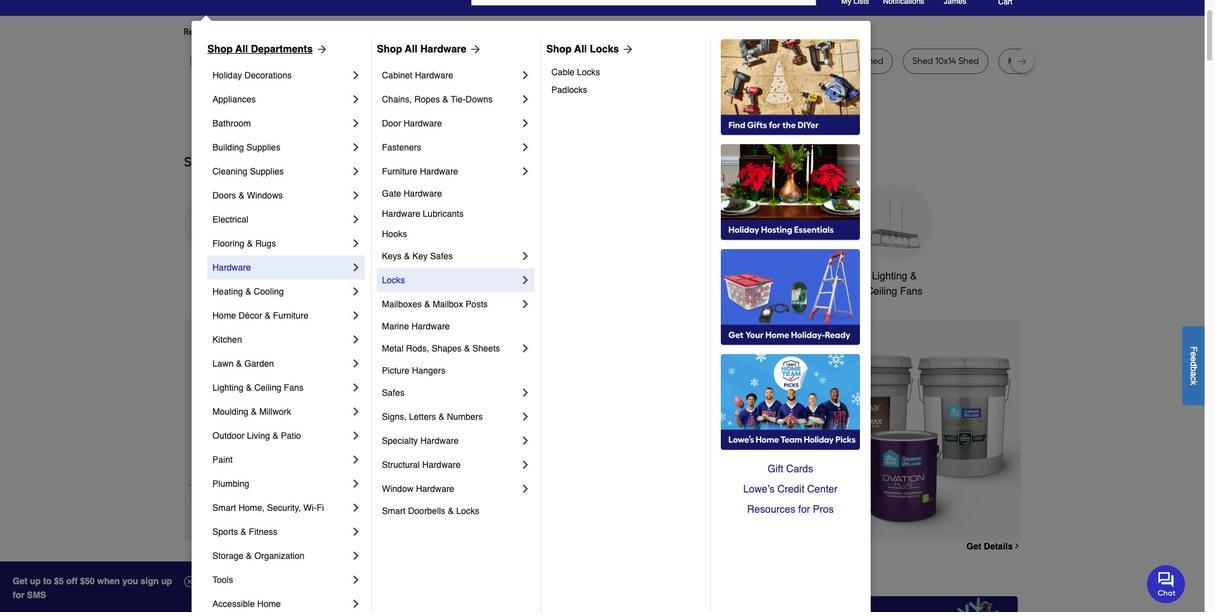 Task type: describe. For each thing, give the bounding box(es) containing it.
chevron right image for building supplies
[[350, 141, 362, 154]]

accessible
[[213, 599, 255, 609]]

christmas
[[391, 271, 437, 282]]

all for locks
[[574, 44, 587, 55]]

chains, ropes & tie-downs
[[382, 94, 493, 104]]

holiday hosting essentials. image
[[721, 144, 860, 240]]

millwork
[[259, 407, 291, 417]]

picture hangers link
[[382, 361, 532, 381]]

chevron right image for safes
[[519, 387, 532, 399]]

cabinet
[[382, 70, 413, 80]]

christmas decorations button
[[376, 185, 452, 299]]

chevron right image for holiday decorations
[[350, 69, 362, 82]]

window hardware link
[[382, 477, 519, 501]]

chevron right image for sports & fitness
[[350, 526, 362, 538]]

up to 25 percent off select small appliances. image
[[471, 596, 735, 612]]

door
[[382, 118, 401, 128]]

moulding & millwork link
[[213, 400, 350, 424]]

lawn
[[213, 359, 234, 369]]

credit
[[778, 484, 805, 495]]

shed for shed
[[863, 56, 884, 66]]

locks down keys
[[382, 275, 405, 285]]

find gifts for the diyer. image
[[721, 39, 860, 135]]

living
[[247, 431, 270, 441]]

heating & cooling link
[[213, 280, 350, 304]]

chevron right image for metal rods, shapes & sheets
[[519, 342, 532, 355]]

lowe's wishes you and your family a happy hanukkah. image
[[184, 107, 1021, 139]]

up to 35 percent off select grills and accessories. image
[[755, 596, 1019, 612]]

tools inside button
[[306, 271, 330, 282]]

searches
[[247, 27, 284, 37]]

organization
[[254, 551, 305, 561]]

chevron right image for tools
[[350, 574, 362, 586]]

& inside "link"
[[464, 343, 470, 354]]

cleaning supplies link
[[213, 159, 350, 183]]

décor
[[239, 311, 262, 321]]

0 horizontal spatial bathroom
[[213, 118, 251, 128]]

chevron right image for window hardware
[[519, 483, 532, 495]]

padlocks link
[[552, 81, 702, 99]]

get up to 2 free select tools or batteries when you buy 1 with select purchases. image
[[186, 596, 450, 612]]

shed outdoor storage
[[744, 56, 834, 66]]

decorations for holiday
[[245, 70, 292, 80]]

2 up from the left
[[161, 576, 172, 586]]

hooks
[[382, 229, 407, 239]]

$50
[[80, 576, 95, 586]]

scroll to item #2 image
[[681, 518, 711, 523]]

cabinet hardware
[[382, 70, 453, 80]]

flooring & rugs link
[[213, 232, 350, 256]]

chevron right image for cabinet hardware
[[519, 69, 532, 82]]

storage
[[802, 56, 834, 66]]

25 days of deals. don't miss deals every day. same-day delivery on in-stock orders placed by 2 p m. image
[[184, 319, 388, 541]]

appliances inside button
[[197, 271, 246, 282]]

shed for shed outdoor storage
[[744, 56, 764, 66]]

faucets
[[510, 271, 546, 282]]

get for get details
[[967, 541, 982, 551]]

fitness
[[249, 527, 278, 537]]

furniture hardware link
[[382, 159, 519, 183]]

shop for shop all departments
[[207, 44, 233, 55]]

electrical
[[213, 214, 248, 225]]

outdoor living & patio
[[213, 431, 301, 441]]

toilet
[[548, 56, 569, 66]]

c
[[1189, 376, 1199, 381]]

$5
[[54, 576, 64, 586]]

marine hardware
[[382, 321, 450, 331]]

chevron right image for plumbing
[[350, 478, 362, 490]]

doors & windows link
[[213, 183, 350, 207]]

get for get up to $5 off $50 when you sign up for sms
[[13, 576, 27, 586]]

appliances link
[[213, 87, 350, 111]]

chevron right image for lawn & garden
[[350, 357, 362, 370]]

chevron right image for heating & cooling
[[350, 285, 362, 298]]

supplies for building supplies
[[247, 142, 280, 152]]

smart doorbells & locks
[[382, 506, 480, 516]]

shop all departments
[[207, 44, 313, 55]]

resources for pros link
[[721, 500, 860, 520]]

get details
[[967, 541, 1013, 551]]

smart home, security, wi-fi
[[213, 503, 324, 513]]

locks link
[[382, 268, 519, 292]]

chevron right image for storage & organization
[[350, 550, 362, 562]]

2 e from the top
[[1189, 357, 1199, 362]]

0 vertical spatial safes
[[430, 251, 453, 261]]

mailbox
[[433, 299, 463, 309]]

holiday decorations
[[213, 70, 292, 80]]

storage & organization
[[213, 551, 305, 561]]

flooring & rugs
[[213, 238, 276, 249]]

when
[[97, 576, 120, 586]]

get up to $5 off $50 when you sign up for sms
[[13, 576, 172, 600]]

4 shed from the left
[[959, 56, 979, 66]]

fans inside the lighting & ceiling fans link
[[284, 383, 304, 393]]

accessible home link
[[213, 592, 350, 612]]

resources
[[747, 504, 796, 516]]

great
[[231, 563, 277, 584]]

supplies for cleaning supplies
[[250, 166, 284, 176]]

get your home holiday-ready. image
[[721, 249, 860, 345]]

smart home, security, wi-fi link
[[213, 496, 350, 520]]

arrow left image
[[419, 430, 432, 443]]

chevron right image for kitchen
[[350, 333, 362, 346]]

1 up from the left
[[30, 576, 41, 586]]

locks down shop all locks link
[[577, 67, 600, 77]]

all for departments
[[235, 44, 248, 55]]

chevron right image for doors & windows
[[350, 189, 362, 202]]

k
[[1189, 381, 1199, 385]]

holiday decorations link
[[213, 63, 350, 87]]

1 e from the top
[[1189, 352, 1199, 357]]

chains,
[[382, 94, 412, 104]]

chevron right image for signs, letters & numbers
[[519, 411, 532, 423]]

outdoor living & patio link
[[213, 424, 350, 448]]

arrow right image for shop all departments
[[313, 43, 328, 56]]

smart home
[[770, 271, 827, 282]]

to
[[43, 576, 52, 586]]

security,
[[267, 503, 301, 513]]

appliances button
[[184, 185, 260, 284]]

shapes
[[432, 343, 462, 354]]

hardware lubricants
[[382, 209, 464, 219]]

doors
[[213, 190, 236, 201]]

hardware down flooring
[[213, 263, 251, 273]]

furniture hardware
[[382, 166, 458, 176]]

window hardware
[[382, 484, 454, 494]]

recommended searches for you
[[184, 27, 314, 37]]

kitchen faucets button
[[472, 185, 548, 284]]

picture
[[382, 366, 410, 376]]

hardware for door hardware
[[404, 118, 442, 128]]

tools button
[[280, 185, 356, 284]]

rods,
[[406, 343, 429, 354]]

0 horizontal spatial home
[[213, 311, 236, 321]]

chevron right image for door hardware
[[519, 117, 532, 130]]

signs, letters & numbers
[[382, 412, 483, 422]]

chevron right image for chains, ropes & tie-downs
[[519, 93, 532, 106]]

chevron right image for furniture hardware
[[519, 165, 532, 178]]

hardware up hooks
[[382, 209, 420, 219]]

lighting inside the lighting & ceiling fans link
[[213, 383, 244, 393]]

cabinet hardware link
[[382, 63, 519, 87]]

cooling
[[254, 287, 284, 297]]

gift cards link
[[721, 459, 860, 479]]

mailboxes & mailbox posts link
[[382, 292, 519, 316]]

bathroom button
[[665, 185, 740, 284]]

shed for shed 10x14 shed
[[913, 56, 933, 66]]

kitchen for kitchen faucets
[[474, 271, 508, 282]]

chains, ropes & tie-downs link
[[382, 87, 519, 111]]

smart for smart home, security, wi-fi
[[213, 503, 236, 513]]

keys & key safes link
[[382, 244, 519, 268]]

plumbing link
[[213, 472, 350, 496]]

decorations for christmas
[[387, 286, 441, 297]]

shop all locks
[[547, 44, 619, 55]]

chevron right image for mailboxes & mailbox posts
[[519, 298, 532, 311]]

for inside resources for pros link
[[799, 504, 810, 516]]



Task type: locate. For each thing, give the bounding box(es) containing it.
fans inside lighting & ceiling fans button
[[900, 286, 923, 297]]

home for accessible home
[[257, 599, 281, 609]]

&
[[443, 94, 449, 104], [239, 190, 245, 201], [247, 238, 253, 249], [404, 251, 410, 261], [911, 271, 917, 282], [246, 287, 251, 297], [424, 299, 430, 309], [265, 311, 271, 321], [464, 343, 470, 354], [236, 359, 242, 369], [246, 383, 252, 393], [251, 407, 257, 417], [439, 412, 445, 422], [273, 431, 279, 441], [448, 506, 454, 516], [241, 527, 247, 537], [246, 551, 252, 561]]

door hardware
[[382, 118, 442, 128]]

holiday
[[213, 70, 242, 80]]

furniture down heating & cooling link
[[273, 311, 309, 321]]

specialty hardware link
[[382, 429, 519, 453]]

0 horizontal spatial more
[[184, 563, 226, 584]]

home
[[800, 271, 827, 282], [213, 311, 236, 321], [257, 599, 281, 609]]

hardware for gate hardware
[[404, 189, 442, 199]]

all down recommended searches for you
[[235, 44, 248, 55]]

chevron right image for locks
[[519, 274, 532, 287]]

deals
[[282, 563, 329, 584]]

decorations down christmas
[[387, 286, 441, 297]]

shed right the storage
[[863, 56, 884, 66]]

home décor & furniture
[[213, 311, 309, 321]]

0 horizontal spatial arrow right image
[[313, 43, 328, 56]]

2 vertical spatial home
[[257, 599, 281, 609]]

for up the shop all hardware
[[398, 27, 409, 37]]

smart for smart home
[[770, 271, 797, 282]]

0 horizontal spatial up
[[30, 576, 41, 586]]

arrow right image inside shop all locks link
[[619, 43, 634, 56]]

2 horizontal spatial home
[[800, 271, 827, 282]]

doors & windows
[[213, 190, 283, 201]]

shop 25 days of deals by category image
[[184, 151, 1021, 172]]

smart home button
[[761, 185, 837, 284]]

departments
[[251, 44, 313, 55]]

hardware down the signs, letters & numbers
[[420, 436, 459, 446]]

lowe's home team holiday picks. image
[[721, 354, 860, 450]]

1 vertical spatial safes
[[382, 388, 405, 398]]

tools link
[[213, 568, 350, 592]]

0 vertical spatial kitchen
[[474, 271, 508, 282]]

suggestions
[[346, 27, 396, 37]]

0 vertical spatial supplies
[[247, 142, 280, 152]]

2 shop from the left
[[377, 44, 402, 55]]

heating & cooling
[[213, 287, 284, 297]]

Search Query text field
[[472, 0, 759, 5]]

1 horizontal spatial furniture
[[382, 166, 418, 176]]

you
[[299, 27, 314, 37], [411, 27, 426, 37]]

1 vertical spatial appliances
[[197, 271, 246, 282]]

hardware for marine hardware
[[412, 321, 450, 331]]

2 all from the left
[[405, 44, 418, 55]]

hardware up the 'chains, ropes & tie-downs' at the left of page
[[415, 70, 453, 80]]

plumbing
[[213, 479, 249, 489]]

lighting inside lighting & ceiling fans button
[[872, 271, 908, 282]]

chevron right image inside "get details" link
[[1013, 542, 1021, 550]]

hardware up hardware lubricants
[[404, 189, 442, 199]]

1 vertical spatial get
[[13, 576, 27, 586]]

hardware up window hardware link
[[422, 460, 461, 470]]

for left pros at the right of the page
[[799, 504, 810, 516]]

wi-
[[303, 503, 317, 513]]

hardware for specialty hardware
[[420, 436, 459, 446]]

1 horizontal spatial lighting
[[872, 271, 908, 282]]

shed 10x14 shed
[[913, 56, 979, 66]]

appliances up heating
[[197, 271, 246, 282]]

0 horizontal spatial furniture
[[273, 311, 309, 321]]

all up cabinet hardware
[[405, 44, 418, 55]]

home for smart home
[[800, 271, 827, 282]]

0 horizontal spatial fans
[[284, 383, 304, 393]]

1 horizontal spatial bathroom
[[681, 271, 724, 282]]

0 horizontal spatial safes
[[382, 388, 405, 398]]

for inside the more suggestions for you link
[[398, 27, 409, 37]]

posts
[[466, 299, 488, 309]]

0 vertical spatial home
[[800, 271, 827, 282]]

sports & fitness link
[[213, 520, 350, 544]]

metal rods, shapes & sheets
[[382, 343, 500, 354]]

0 vertical spatial fans
[[900, 286, 923, 297]]

appliances down holiday
[[213, 94, 256, 104]]

more for more suggestions for you
[[324, 27, 344, 37]]

kitchen up posts
[[474, 271, 508, 282]]

shed left outdoor
[[744, 56, 764, 66]]

tools down the flooring & rugs link
[[306, 271, 330, 282]]

1 horizontal spatial arrow right image
[[619, 43, 634, 56]]

more great deals
[[184, 563, 329, 584]]

1 vertical spatial bathroom
[[681, 271, 724, 282]]

windows
[[247, 190, 283, 201]]

3 shed from the left
[[913, 56, 933, 66]]

1 shop from the left
[[207, 44, 233, 55]]

electrical link
[[213, 207, 350, 232]]

shop all hardware
[[377, 44, 467, 55]]

shop down the more suggestions for you link
[[377, 44, 402, 55]]

shop all hardware link
[[377, 42, 482, 57]]

for
[[286, 27, 297, 37], [398, 27, 409, 37], [799, 504, 810, 516], [13, 590, 24, 600]]

0 horizontal spatial smart
[[213, 503, 236, 513]]

chevron right image
[[350, 69, 362, 82], [519, 69, 532, 82], [350, 93, 362, 106], [519, 93, 532, 106], [350, 117, 362, 130], [519, 117, 532, 130], [519, 141, 532, 154], [350, 165, 362, 178], [350, 237, 362, 250], [350, 261, 362, 274], [350, 309, 362, 322], [350, 333, 362, 346], [519, 342, 532, 355], [350, 357, 362, 370], [350, 405, 362, 418], [519, 411, 532, 423], [519, 435, 532, 447], [519, 459, 532, 471], [350, 478, 362, 490], [519, 483, 532, 495], [350, 526, 362, 538], [350, 550, 362, 562], [350, 574, 362, 586]]

hardware for cabinet hardware
[[415, 70, 453, 80]]

shop down recommended
[[207, 44, 233, 55]]

free same-day delivery when you order 1 gallon or more of paint by 2 p m. image
[[408, 319, 1021, 541]]

chevron right image for hardware
[[350, 261, 362, 274]]

all
[[235, 44, 248, 55], [405, 44, 418, 55], [574, 44, 587, 55]]

chevron right image for appliances
[[350, 93, 362, 106]]

1 vertical spatial decorations
[[387, 286, 441, 297]]

1 vertical spatial fans
[[284, 383, 304, 393]]

decorations inside button
[[387, 286, 441, 297]]

hardware up smart doorbells & locks on the bottom left
[[416, 484, 454, 494]]

1 horizontal spatial home
[[257, 599, 281, 609]]

0 horizontal spatial get
[[13, 576, 27, 586]]

2 shed from the left
[[863, 56, 884, 66]]

structural hardware link
[[382, 453, 519, 477]]

arrow right image inside shop all departments link
[[313, 43, 328, 56]]

you for recommended searches for you
[[299, 27, 314, 37]]

1 horizontal spatial lighting & ceiling fans
[[867, 271, 923, 297]]

safes down picture
[[382, 388, 405, 398]]

0 vertical spatial more
[[324, 27, 344, 37]]

1 horizontal spatial kitchen
[[474, 271, 508, 282]]

structural
[[382, 460, 420, 470]]

building supplies
[[213, 142, 280, 152]]

shop for shop all locks
[[547, 44, 572, 55]]

more down storage on the left bottom of the page
[[184, 563, 226, 584]]

1 horizontal spatial get
[[967, 541, 982, 551]]

chevron right image for keys & key safes
[[519, 250, 532, 263]]

0 vertical spatial ceiling
[[867, 286, 898, 297]]

chevron right image for moulding & millwork
[[350, 405, 362, 418]]

all up cable locks
[[574, 44, 587, 55]]

hardware for furniture hardware
[[420, 166, 458, 176]]

0 vertical spatial bathroom
[[213, 118, 251, 128]]

1 vertical spatial tools
[[213, 575, 233, 585]]

get up sms
[[13, 576, 27, 586]]

home inside button
[[800, 271, 827, 282]]

storage & organization link
[[213, 544, 350, 568]]

supplies up cleaning supplies
[[247, 142, 280, 152]]

structural hardware
[[382, 460, 461, 470]]

hardie board
[[661, 56, 714, 66]]

christmas decorations
[[387, 271, 441, 297]]

1 shed from the left
[[744, 56, 764, 66]]

center
[[808, 484, 838, 495]]

2 horizontal spatial smart
[[770, 271, 797, 282]]

0 vertical spatial lighting
[[872, 271, 908, 282]]

outdoor
[[213, 431, 245, 441]]

2 horizontal spatial arrow right image
[[998, 430, 1011, 443]]

resources for pros
[[747, 504, 834, 516]]

get left details
[[967, 541, 982, 551]]

marine
[[382, 321, 409, 331]]

chevron right image for cleaning supplies
[[350, 165, 362, 178]]

arrow right image for shop all locks
[[619, 43, 634, 56]]

chevron right image for smart home, security, wi-fi
[[350, 502, 362, 514]]

building
[[213, 142, 244, 152]]

moulding
[[213, 407, 248, 417]]

0 vertical spatial get
[[967, 541, 982, 551]]

chevron right image for structural hardware
[[519, 459, 532, 471]]

chevron right image for flooring & rugs
[[350, 237, 362, 250]]

tools down storage on the left bottom of the page
[[213, 575, 233, 585]]

0 horizontal spatial tools
[[213, 575, 233, 585]]

1 vertical spatial more
[[184, 563, 226, 584]]

shed right 10x14
[[959, 56, 979, 66]]

for up departments
[[286, 27, 297, 37]]

recommended
[[184, 27, 245, 37]]

get
[[967, 541, 982, 551], [13, 576, 27, 586]]

bathroom inside button
[[681, 271, 724, 282]]

hardware down mailboxes & mailbox posts
[[412, 321, 450, 331]]

safes right key
[[430, 251, 453, 261]]

recommended searches for you heading
[[184, 26, 1021, 39]]

tie-
[[451, 94, 466, 104]]

hardware for structural hardware
[[422, 460, 461, 470]]

chevron right image for outdoor living & patio
[[350, 430, 362, 442]]

shop up "toilet"
[[547, 44, 572, 55]]

cleaning supplies
[[213, 166, 284, 176]]

0 horizontal spatial ceiling
[[254, 383, 281, 393]]

all for hardware
[[405, 44, 418, 55]]

1 vertical spatial lighting & ceiling fans
[[213, 383, 304, 393]]

0 vertical spatial tools
[[306, 271, 330, 282]]

1 horizontal spatial all
[[405, 44, 418, 55]]

1 you from the left
[[299, 27, 314, 37]]

e up the b
[[1189, 357, 1199, 362]]

d
[[1189, 362, 1199, 366]]

shed left 10x14
[[913, 56, 933, 66]]

3 shop from the left
[[547, 44, 572, 55]]

0 horizontal spatial all
[[235, 44, 248, 55]]

chevron right image for fasteners
[[519, 141, 532, 154]]

chevron right image for accessible home
[[350, 598, 362, 610]]

you for more suggestions for you
[[411, 27, 426, 37]]

hardware inside 'link'
[[422, 460, 461, 470]]

& inside lighting & ceiling fans
[[911, 271, 917, 282]]

1 horizontal spatial up
[[161, 576, 172, 586]]

kitchen inside button
[[474, 271, 508, 282]]

more inside recommended searches for you heading
[[324, 27, 344, 37]]

for left sms
[[13, 590, 24, 600]]

None search field
[[471, 0, 817, 17]]

lowe's credit center link
[[721, 479, 860, 500]]

gate hardware
[[382, 189, 442, 199]]

shop for shop all hardware
[[377, 44, 402, 55]]

heating
[[213, 287, 243, 297]]

0 horizontal spatial lighting
[[213, 383, 244, 393]]

cleaning
[[213, 166, 248, 176]]

1 horizontal spatial decorations
[[387, 286, 441, 297]]

0 horizontal spatial lighting & ceiling fans
[[213, 383, 304, 393]]

chevron right image for bathroom
[[350, 117, 362, 130]]

metal rods, shapes & sheets link
[[382, 337, 519, 361]]

off
[[66, 576, 78, 586]]

2 horizontal spatial all
[[574, 44, 587, 55]]

f e e d b a c k
[[1189, 346, 1199, 385]]

locks down window hardware link
[[456, 506, 480, 516]]

1 vertical spatial kitchen
[[213, 335, 242, 345]]

sign
[[141, 576, 159, 586]]

chevron right image for paint
[[350, 454, 362, 466]]

1 vertical spatial ceiling
[[254, 383, 281, 393]]

kitchen
[[474, 271, 508, 282], [213, 335, 242, 345]]

hardware down ropes
[[404, 118, 442, 128]]

pros
[[813, 504, 834, 516]]

1 vertical spatial furniture
[[273, 311, 309, 321]]

window
[[382, 484, 414, 494]]

flooring
[[213, 238, 245, 249]]

more for more great deals
[[184, 563, 226, 584]]

up left the to
[[30, 576, 41, 586]]

1 horizontal spatial fans
[[900, 286, 923, 297]]

1 vertical spatial home
[[213, 311, 236, 321]]

0 vertical spatial appliances
[[213, 94, 256, 104]]

for inside get up to $5 off $50 when you sign up for sms
[[13, 590, 24, 600]]

accessible home
[[213, 599, 281, 609]]

kitchen for kitchen
[[213, 335, 242, 345]]

ceiling inside the lighting & ceiling fans link
[[254, 383, 281, 393]]

fasteners
[[382, 142, 421, 152]]

smart for smart doorbells & locks
[[382, 506, 406, 516]]

arrow right image
[[313, 43, 328, 56], [619, 43, 634, 56], [998, 430, 1011, 443]]

bathroom
[[213, 118, 251, 128], [681, 271, 724, 282]]

chevron right image for electrical
[[350, 213, 362, 226]]

1 horizontal spatial tools
[[306, 271, 330, 282]]

you up departments
[[299, 27, 314, 37]]

furniture inside "link"
[[382, 166, 418, 176]]

furniture up "gate"
[[382, 166, 418, 176]]

1 horizontal spatial safes
[[430, 251, 453, 261]]

1 all from the left
[[235, 44, 248, 55]]

1 vertical spatial lighting
[[213, 383, 244, 393]]

marine hardware link
[[382, 316, 532, 337]]

bathroom link
[[213, 111, 350, 135]]

1 horizontal spatial ceiling
[[867, 286, 898, 297]]

chat invite button image
[[1148, 565, 1186, 603]]

1 horizontal spatial more
[[324, 27, 344, 37]]

kitchen faucets
[[474, 271, 546, 282]]

0 horizontal spatial decorations
[[245, 70, 292, 80]]

kitchen up lawn
[[213, 335, 242, 345]]

signs,
[[382, 412, 407, 422]]

lighting & ceiling fans inside button
[[867, 271, 923, 297]]

supplies up windows
[[250, 166, 284, 176]]

chevron right image for lighting & ceiling fans
[[350, 381, 362, 394]]

patio
[[281, 431, 301, 441]]

up right sign
[[161, 576, 172, 586]]

you up the shop all hardware
[[411, 27, 426, 37]]

decorations down shop all departments link in the left top of the page
[[245, 70, 292, 80]]

2 horizontal spatial shop
[[547, 44, 572, 55]]

3 all from the left
[[574, 44, 587, 55]]

get inside get up to $5 off $50 when you sign up for sms
[[13, 576, 27, 586]]

0 vertical spatial decorations
[[245, 70, 292, 80]]

2 you from the left
[[411, 27, 426, 37]]

lawn & garden
[[213, 359, 274, 369]]

1 horizontal spatial smart
[[382, 506, 406, 516]]

kobalt
[[1008, 56, 1035, 66]]

0 vertical spatial lighting & ceiling fans
[[867, 271, 923, 297]]

0 vertical spatial furniture
[[382, 166, 418, 176]]

mailboxes
[[382, 299, 422, 309]]

smart inside button
[[770, 271, 797, 282]]

locks up "quikrete"
[[590, 44, 619, 55]]

scroll to item #3 image
[[711, 518, 741, 523]]

1 horizontal spatial you
[[411, 27, 426, 37]]

chevron right image
[[350, 141, 362, 154], [519, 165, 532, 178], [350, 189, 362, 202], [350, 213, 362, 226], [519, 250, 532, 263], [519, 274, 532, 287], [350, 285, 362, 298], [519, 298, 532, 311], [350, 381, 362, 394], [519, 387, 532, 399], [350, 430, 362, 442], [350, 454, 362, 466], [350, 502, 362, 514], [1013, 542, 1021, 550], [350, 598, 362, 610]]

0 horizontal spatial shop
[[207, 44, 233, 55]]

chevron right image for home décor & furniture
[[350, 309, 362, 322]]

you
[[122, 576, 138, 586]]

more left suggestions
[[324, 27, 344, 37]]

chevron right image for specialty hardware
[[519, 435, 532, 447]]

downs
[[466, 94, 493, 104]]

hardware up cabinet hardware link
[[421, 44, 467, 55]]

key
[[413, 251, 428, 261]]

arrow right image
[[467, 43, 482, 56]]

hardware down fasteners link
[[420, 166, 458, 176]]

details
[[984, 541, 1013, 551]]

paint link
[[213, 448, 350, 472]]

ceiling inside lighting & ceiling fans button
[[867, 286, 898, 297]]

0 horizontal spatial kitchen
[[213, 335, 242, 345]]

lighting & ceiling fans
[[867, 271, 923, 297], [213, 383, 304, 393]]

safes
[[430, 251, 453, 261], [382, 388, 405, 398]]

hardware inside "link"
[[420, 166, 458, 176]]

hardware for window hardware
[[416, 484, 454, 494]]

shop all locks link
[[547, 42, 634, 57]]

1 vertical spatial supplies
[[250, 166, 284, 176]]

e up d
[[1189, 352, 1199, 357]]

0 horizontal spatial you
[[299, 27, 314, 37]]

1 horizontal spatial shop
[[377, 44, 402, 55]]



Task type: vqa. For each thing, say whether or not it's contained in the screenshot.
Ball- related to Standard
no



